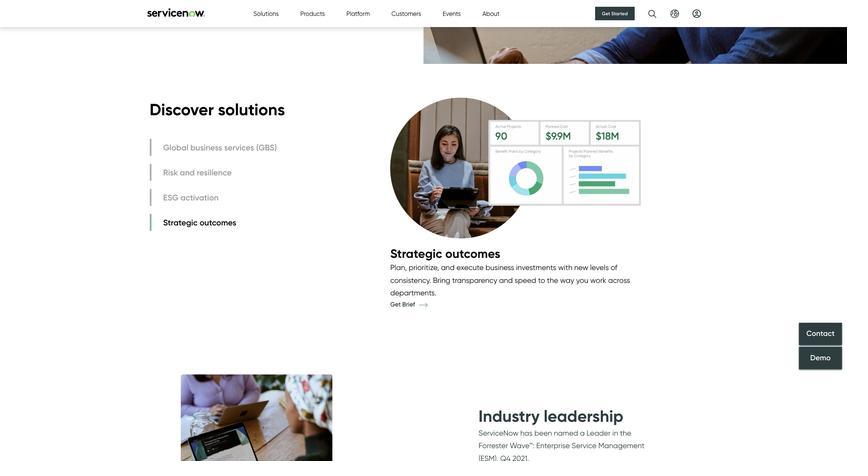 Task type: describe. For each thing, give the bounding box(es) containing it.
the inside industry leadership servicenow has been named a leader in the forrester wave™: enterprise service management (esm), q4 2021.
[[620, 429, 632, 438]]

events
[[443, 10, 461, 17]]

management
[[599, 442, 645, 450]]

of
[[611, 263, 618, 272]]

contact link
[[800, 323, 843, 345]]

go to servicenow account image
[[693, 9, 701, 18]]

industry
[[479, 407, 540, 427]]

strategic for strategic outcomes plan, prioritize, and execute business investments with new levels of consistency. bring transparency and speed to the way you work across departments.
[[391, 246, 443, 261]]

servicenow image
[[146, 8, 206, 17]]

levels
[[591, 263, 609, 272]]

events button
[[443, 9, 461, 18]]

investments
[[516, 263, 557, 272]]

about
[[483, 10, 500, 17]]

plan,
[[391, 263, 407, 272]]

drive outcomes and work better across departments image
[[391, 91, 642, 246]]

solutions button
[[254, 9, 279, 18]]

risk and resilience link
[[150, 164, 279, 181]]

discover solutions
[[150, 99, 285, 120]]

and inside risk and resilience link
[[180, 168, 195, 178]]

get for get brief
[[391, 301, 401, 309]]

outcomes for strategic outcomes
[[200, 218, 237, 228]]

risk and resilience
[[163, 168, 232, 178]]

get brief link
[[391, 301, 438, 309]]

to
[[539, 276, 546, 285]]

(gbs)
[[256, 143, 277, 153]]

global business services (gbs) link
[[150, 139, 279, 156]]

way
[[561, 276, 575, 285]]

products
[[301, 10, 325, 17]]

demo
[[811, 354, 831, 363]]

customers
[[392, 10, 421, 17]]

across
[[609, 276, 631, 285]]

enterprise
[[537, 442, 570, 450]]

strategic outcomes plan, prioritize, and execute business investments with new levels of consistency. bring transparency and speed to the way you work across departments.
[[391, 246, 631, 298]]

demo link
[[800, 347, 843, 370]]

2021.
[[513, 454, 530, 462]]

global business services (gbs)
[[163, 143, 277, 153]]

business inside strategic outcomes plan, prioritize, and execute business investments with new levels of consistency. bring transparency and speed to the way you work across departments.
[[486, 263, 515, 272]]

contact
[[807, 330, 835, 339]]

departments.
[[391, 289, 437, 298]]

named
[[554, 429, 579, 438]]

global
[[163, 143, 189, 153]]



Task type: vqa. For each thing, say whether or not it's contained in the screenshot.
the services
yes



Task type: locate. For each thing, give the bounding box(es) containing it.
strategic outcomes
[[163, 218, 237, 228]]

get started link
[[596, 7, 635, 20]]

2 vertical spatial and
[[500, 276, 513, 285]]

outcomes
[[200, 218, 237, 228], [446, 246, 501, 261]]

prioritize,
[[409, 263, 440, 272]]

strategic
[[163, 218, 198, 228], [391, 246, 443, 261]]

get left started
[[602, 10, 611, 17]]

risk
[[163, 168, 178, 178]]

about button
[[483, 9, 500, 18]]

platform
[[347, 10, 370, 17]]

new
[[575, 263, 589, 272]]

business up transparency
[[486, 263, 515, 272]]

activation
[[181, 193, 219, 203]]

the inside strategic outcomes plan, prioritize, and execute business investments with new levels of consistency. bring transparency and speed to the way you work across departments.
[[547, 276, 559, 285]]

and left the speed
[[500, 276, 513, 285]]

wave™:
[[510, 442, 535, 450]]

products button
[[301, 9, 325, 18]]

0 vertical spatial business
[[191, 143, 222, 153]]

0 horizontal spatial get
[[391, 301, 401, 309]]

services
[[224, 143, 254, 153]]

strategic up prioritize,
[[391, 246, 443, 261]]

strategic for strategic outcomes
[[163, 218, 198, 228]]

you
[[577, 276, 589, 285]]

leader
[[587, 429, 611, 438]]

speed
[[515, 276, 537, 285]]

1 horizontal spatial strategic
[[391, 246, 443, 261]]

and
[[180, 168, 195, 178], [441, 263, 455, 272], [500, 276, 513, 285]]

servicenow
[[479, 429, 519, 438]]

solutions
[[218, 99, 285, 120]]

0 horizontal spatial business
[[191, 143, 222, 153]]

0 vertical spatial strategic
[[163, 218, 198, 228]]

0 horizontal spatial the
[[547, 276, 559, 285]]

the right the to
[[547, 276, 559, 285]]

1 vertical spatial get
[[391, 301, 401, 309]]

has
[[521, 429, 533, 438]]

esg
[[163, 193, 179, 203]]

work
[[591, 276, 607, 285]]

discover
[[150, 99, 214, 120]]

get left brief
[[391, 301, 401, 309]]

2 horizontal spatial and
[[500, 276, 513, 285]]

outcomes up execute
[[446, 246, 501, 261]]

1 vertical spatial strategic
[[391, 246, 443, 261]]

the right the in
[[620, 429, 632, 438]]

brief
[[403, 301, 415, 309]]

execute
[[457, 263, 484, 272]]

1 vertical spatial the
[[620, 429, 632, 438]]

consistency.
[[391, 276, 431, 285]]

outcomes inside strategic outcomes plan, prioritize, and execute business investments with new levels of consistency. bring transparency and speed to the way you work across departments.
[[446, 246, 501, 261]]

1 horizontal spatial the
[[620, 429, 632, 438]]

1 horizontal spatial and
[[441, 263, 455, 272]]

achieve efficiencies and reduce risk enterprise-wide image
[[0, 0, 848, 64]]

platform button
[[347, 9, 370, 18]]

1 horizontal spatial outcomes
[[446, 246, 501, 261]]

service
[[572, 442, 597, 450]]

leadership
[[544, 407, 624, 427]]

industry leadership servicenow has been named a leader in the forrester wave™: enterprise service management (esm), q4 2021.
[[479, 407, 645, 462]]

0 vertical spatial get
[[602, 10, 611, 17]]

1 vertical spatial outcomes
[[446, 246, 501, 261]]

get
[[602, 10, 611, 17], [391, 301, 401, 309]]

strategic outcomes link
[[150, 214, 279, 231]]

started
[[612, 10, 628, 17]]

transparency
[[453, 276, 498, 285]]

outcomes down "esg activation" link
[[200, 218, 237, 228]]

with
[[559, 263, 573, 272]]

the
[[547, 276, 559, 285], [620, 429, 632, 438]]

in
[[613, 429, 619, 438]]

a
[[581, 429, 585, 438]]

1 horizontal spatial business
[[486, 263, 515, 272]]

forrester
[[479, 442, 508, 450]]

strategic inside strategic outcomes plan, prioritize, and execute business investments with new levels of consistency. bring transparency and speed to the way you work across departments.
[[391, 246, 443, 261]]

esg activation link
[[150, 189, 279, 206]]

bring
[[433, 276, 451, 285]]

get brief
[[391, 301, 417, 309]]

business
[[191, 143, 222, 153], [486, 263, 515, 272]]

customers button
[[392, 9, 421, 18]]

1 horizontal spatial get
[[602, 10, 611, 17]]

business up risk and resilience link at the top left of page
[[191, 143, 222, 153]]

been
[[535, 429, 553, 438]]

strategic down esg
[[163, 218, 198, 228]]

1 vertical spatial business
[[486, 263, 515, 272]]

and up 'bring'
[[441, 263, 455, 272]]

0 vertical spatial and
[[180, 168, 195, 178]]

solutions
[[254, 10, 279, 17]]

(esm),
[[479, 454, 499, 462]]

get for get started
[[602, 10, 611, 17]]

q4
[[501, 454, 511, 462]]

0 horizontal spatial outcomes
[[200, 218, 237, 228]]

business inside 'global business services (gbs)' link
[[191, 143, 222, 153]]

leader in the forrester wave for esm, q4 2021 image
[[136, 324, 390, 462]]

0 vertical spatial the
[[547, 276, 559, 285]]

0 horizontal spatial strategic
[[163, 218, 198, 228]]

0 horizontal spatial and
[[180, 168, 195, 178]]

and right risk
[[180, 168, 195, 178]]

get started
[[602, 10, 628, 17]]

esg activation
[[163, 193, 219, 203]]

outcomes for strategic outcomes plan, prioritize, and execute business investments with new levels of consistency. bring transparency and speed to the way you work across departments.
[[446, 246, 501, 261]]

0 vertical spatial outcomes
[[200, 218, 237, 228]]

1 vertical spatial and
[[441, 263, 455, 272]]

resilience
[[197, 168, 232, 178]]



